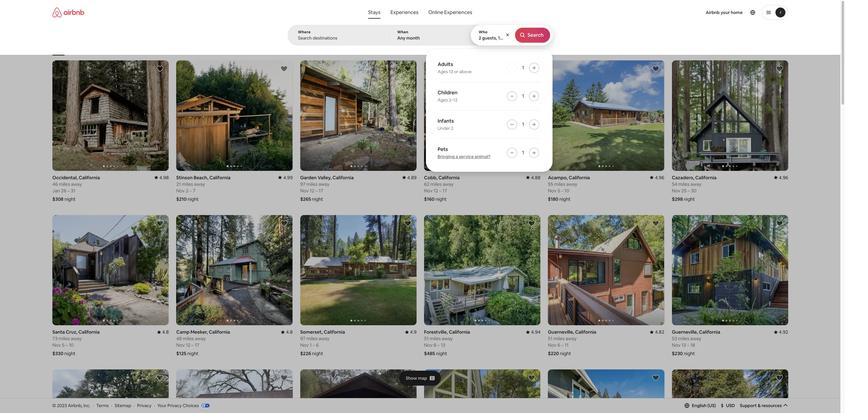 Task type: locate. For each thing, give the bounding box(es) containing it.
camp meeker, california 48 miles away nov 12 – 17 $125 night
[[176, 330, 230, 357]]

11
[[565, 343, 568, 349]]

away up 11
[[566, 336, 577, 342]]

ages for adults
[[438, 69, 448, 75]]

12 up $160
[[433, 188, 438, 194]]

away down valley,
[[318, 181, 329, 187]]

12 inside cobb, california 62 miles away nov 12 – 17 $160 night
[[433, 188, 438, 194]]

$210
[[176, 196, 186, 202]]

guerneville, up 11
[[548, 330, 574, 336]]

add to wishlist: stinson beach, california image
[[280, 65, 288, 73]]

0 vertical spatial 10
[[564, 188, 569, 194]]

0 vertical spatial ages
[[438, 69, 448, 75]]

0 vertical spatial 5
[[557, 188, 560, 194]]

– inside acampo, california 55 miles away nov 5 – 10 $180 night
[[561, 188, 563, 194]]

$180
[[548, 196, 558, 202]]

adults ages 13 or above
[[438, 61, 472, 75]]

acampo,
[[548, 175, 568, 181]]

4.92
[[779, 330, 788, 336]]

4.82 out of 5 average rating image
[[650, 330, 664, 336]]

night inside camp meeker, california 48 miles away nov 12 – 17 $125 night
[[187, 351, 198, 357]]

–
[[67, 188, 70, 194], [189, 188, 192, 194], [439, 188, 441, 194], [561, 188, 563, 194], [315, 188, 318, 194], [688, 188, 690, 194], [65, 343, 68, 349], [191, 343, 194, 349], [437, 343, 440, 349], [561, 343, 564, 349], [313, 343, 315, 349], [687, 343, 689, 349]]

guerneville, up 53
[[672, 330, 698, 336]]

1 horizontal spatial 4.8
[[286, 330, 293, 336]]

night right $265
[[312, 196, 323, 202]]

nov down 73
[[52, 343, 61, 349]]

5 up $330
[[62, 343, 64, 349]]

night inside cazadero, california 54 miles away nov 25 – 30 $298 night
[[684, 196, 695, 202]]

0 horizontal spatial 4.96
[[655, 175, 664, 181]]

1 experiences from the left
[[390, 9, 418, 16]]

4.9 out of 5 average rating image
[[405, 330, 416, 336]]

cazadero,
[[672, 175, 694, 181]]

nov down 55 on the top of page
[[548, 188, 556, 194]]

2 horizontal spatial 13
[[681, 343, 686, 349]]

miles inside forestville, california 51 miles away nov 8 – 13 $485 night
[[430, 336, 441, 342]]

4.8 for camp meeker, california 48 miles away nov 12 – 17 $125 night
[[286, 330, 293, 336]]

add to wishlist: cazadero, california image
[[776, 65, 783, 73]]

beach,
[[193, 175, 208, 181]]

nov up the $226
[[300, 343, 309, 349]]

4.8 left camp
[[162, 330, 169, 336]]

experiences inside experiences button
[[390, 9, 418, 16]]

away inside guerneville, california 51 miles away nov 6 – 11 $220 night
[[566, 336, 577, 342]]

ages down adults
[[438, 69, 448, 75]]

night down 11
[[560, 351, 571, 357]]

– inside guerneville, california 51 miles away nov 6 – 11 $220 night
[[561, 343, 564, 349]]

12
[[433, 188, 438, 194], [310, 188, 314, 194], [186, 343, 190, 349]]

· left your
[[154, 403, 155, 409]]

10 inside santa cruz, california 73 miles away nov 5 – 10 $330 night
[[69, 343, 73, 349]]

– inside stinson beach, california 21 miles away nov 2 – 7 $210 night
[[189, 188, 192, 194]]

add to wishlist: cloverdale, california image
[[528, 375, 535, 382]]

0 vertical spatial 97
[[300, 181, 305, 187]]

santa
[[52, 330, 65, 336]]

1 privacy from the left
[[137, 403, 151, 409]]

2–12
[[449, 97, 458, 103]]

nov up $220
[[548, 343, 556, 349]]

sitemap
[[115, 403, 131, 409]]

1 vertical spatial 5
[[62, 343, 64, 349]]

1 guerneville, from the left
[[548, 330, 574, 336]]

your privacy choices link
[[157, 403, 209, 409]]

vineyards
[[503, 46, 521, 51]]

miles down 'garden' at top left
[[306, 181, 317, 187]]

2 inside who 2 guests, 1 infant, 1 pet
[[479, 35, 481, 41]]

stays tab panel
[[288, 25, 553, 172]]

night inside 'occidental, california 46 miles away jan 26 – 31 $308 night'
[[64, 196, 75, 202]]

$
[[721, 403, 724, 409]]

miles down santa
[[58, 336, 70, 342]]

(us)
[[707, 403, 716, 409]]

guerneville, inside guerneville, california 53 miles away nov 13 – 18 $230 night
[[672, 330, 698, 336]]

camp
[[176, 330, 189, 336]]

2 4.8 out of 5 average rating image from the left
[[281, 330, 293, 336]]

add to wishlist: acampo, california image
[[652, 65, 659, 73]]

group
[[52, 31, 681, 56], [52, 61, 169, 171], [176, 61, 409, 171], [300, 61, 533, 171], [424, 61, 540, 171], [548, 61, 664, 171], [672, 61, 845, 171], [52, 215, 169, 326], [176, 215, 293, 326], [300, 215, 533, 326], [424, 215, 657, 326], [548, 215, 781, 326], [672, 215, 788, 326], [52, 370, 169, 414], [176, 370, 293, 414], [300, 370, 416, 414], [424, 370, 540, 414], [548, 370, 781, 414], [672, 370, 788, 414]]

animal?
[[475, 154, 491, 160]]

who 2 guests, 1 infant, 1 pet
[[479, 30, 525, 41]]

where
[[298, 30, 311, 35]]

add to wishlist: guerneville, california image
[[652, 220, 659, 228], [776, 220, 783, 228]]

miles inside 'occidental, california 46 miles away jan 26 – 31 $308 night'
[[59, 181, 70, 187]]

4.82
[[655, 330, 664, 336]]

miles down camp
[[183, 336, 194, 342]]

pools
[[456, 46, 466, 51]]

add to wishlist: somerset, california image
[[404, 220, 411, 228]]

13 left 18
[[681, 343, 686, 349]]

0 horizontal spatial 13
[[441, 343, 445, 349]]

1 add to wishlist: guerneville, california image from the left
[[652, 220, 659, 228]]

0 horizontal spatial experiences
[[390, 9, 418, 16]]

97 down somerset,
[[300, 336, 305, 342]]

13 left or
[[449, 69, 453, 75]]

0 horizontal spatial add to wishlist: guerneville, california image
[[652, 220, 659, 228]]

ages inside adults ages 13 or above
[[438, 69, 448, 75]]

away inside guerneville, california 53 miles away nov 13 – 18 $230 night
[[690, 336, 701, 342]]

guerneville, inside guerneville, california 51 miles away nov 6 – 11 $220 night
[[548, 330, 574, 336]]

0 horizontal spatial 2
[[186, 188, 188, 194]]

– inside cazadero, california 54 miles away nov 25 – 30 $298 night
[[688, 188, 690, 194]]

10
[[564, 188, 569, 194], [69, 343, 73, 349]]

miles down acampo, at the top right of page
[[554, 181, 565, 187]]

away inside garden valley, california 97 miles away nov 12 – 17 $265 night
[[318, 181, 329, 187]]

away down acampo, at the top right of page
[[566, 181, 577, 187]]

2 horizontal spatial 2
[[479, 35, 481, 41]]

4.8 left somerset,
[[286, 330, 293, 336]]

miles inside acampo, california 55 miles away nov 5 – 10 $180 night
[[554, 181, 565, 187]]

add to wishlist: valley springs, california image
[[280, 375, 288, 382]]

away right 62
[[442, 181, 454, 187]]

nov down 21
[[176, 188, 185, 194]]

add to wishlist: cobb, california image
[[528, 65, 535, 73]]

acampo, california 55 miles away nov 5 – 10 $180 night
[[548, 175, 590, 202]]

away up 31
[[71, 181, 82, 187]]

night down 7
[[187, 196, 199, 202]]

1 horizontal spatial experiences
[[444, 9, 472, 16]]

8
[[433, 343, 436, 349]]

miles up 26
[[59, 181, 70, 187]]

4.96 for acampo, california 55 miles away nov 5 – 10 $180 night
[[655, 175, 664, 181]]

2 guerneville, from the left
[[672, 330, 698, 336]]

1 horizontal spatial 13
[[449, 69, 453, 75]]

2 experiences from the left
[[444, 9, 472, 16]]

4.89 out of 5 average rating image
[[402, 175, 416, 181]]

add to wishlist: watsonville, california image
[[776, 375, 783, 382]]

2 4.96 from the left
[[779, 175, 788, 181]]

night inside acampo, california 55 miles away nov 5 – 10 $180 night
[[559, 196, 570, 202]]

1 4.96 from the left
[[655, 175, 664, 181]]

guerneville, for 53
[[672, 330, 698, 336]]

1 horizontal spatial 17
[[319, 188, 323, 194]]

nov up $265
[[300, 188, 309, 194]]

0 horizontal spatial 12
[[186, 343, 190, 349]]

1 97 from the top
[[300, 181, 305, 187]]

miles down stinson
[[182, 181, 193, 187]]

$ usd
[[721, 403, 735, 409]]

0 horizontal spatial privacy
[[137, 403, 151, 409]]

miles up 8
[[430, 336, 441, 342]]

0 horizontal spatial 51
[[424, 336, 428, 342]]

miles inside cobb, california 62 miles away nov 12 – 17 $160 night
[[430, 181, 441, 187]]

above
[[459, 69, 472, 75]]

2 privacy from the left
[[167, 403, 182, 409]]

2 51 from the left
[[548, 336, 552, 342]]

support & resources button
[[740, 403, 788, 409]]

6
[[557, 343, 560, 349], [316, 343, 319, 349]]

10 down cruz, at the bottom of page
[[69, 343, 73, 349]]

4.8 out of 5 average rating image for santa cruz, california 73 miles away nov 5 – 10 $330 night
[[157, 330, 169, 336]]

miles down somerset,
[[306, 336, 317, 342]]

experiences right online
[[444, 9, 472, 16]]

night right the $226
[[312, 351, 323, 357]]

54
[[672, 181, 677, 187]]

experiences button
[[385, 6, 423, 19]]

13 right 8
[[441, 343, 445, 349]]

4.98 out of 5 average rating image
[[154, 175, 169, 181]]

online experiences
[[428, 9, 472, 16]]

6 left 11
[[557, 343, 560, 349]]

6 inside guerneville, california 51 miles away nov 6 – 11 $220 night
[[557, 343, 560, 349]]

california inside cazadero, california 54 miles away nov 25 – 30 $298 night
[[695, 175, 716, 181]]

california inside guerneville, california 53 miles away nov 13 – 18 $230 night
[[699, 330, 720, 336]]

0 horizontal spatial 4.8 out of 5 average rating image
[[157, 330, 169, 336]]

4.89
[[407, 175, 416, 181]]

away down forestville,
[[442, 336, 453, 342]]

miles inside camp meeker, california 48 miles away nov 12 – 17 $125 night
[[183, 336, 194, 342]]

group containing off-the-grid
[[52, 31, 681, 56]]

night right $125
[[187, 351, 198, 357]]

53
[[672, 336, 677, 342]]

nov left 8
[[424, 343, 432, 349]]

california inside stinson beach, california 21 miles away nov 2 – 7 $210 night
[[209, 175, 230, 181]]

2 left 7
[[186, 188, 188, 194]]

2
[[479, 35, 481, 41], [451, 126, 454, 131], [186, 188, 188, 194]]

1 ages from the top
[[438, 69, 448, 75]]

21
[[176, 181, 181, 187]]

1 horizontal spatial 6
[[557, 343, 560, 349]]

nov down 62
[[424, 188, 432, 194]]

2 ages from the top
[[438, 97, 448, 103]]

away up 30
[[690, 181, 701, 187]]

1 horizontal spatial 10
[[564, 188, 569, 194]]

2 6 from the left
[[316, 343, 319, 349]]

4.96 out of 5 average rating image
[[650, 175, 664, 181]]

miles up 11
[[553, 336, 565, 342]]

1 51 from the left
[[424, 336, 428, 342]]

nov inside cazadero, california 54 miles away nov 25 – 30 $298 night
[[672, 188, 680, 194]]

51 up $220
[[548, 336, 552, 342]]

4.99
[[283, 175, 293, 181]]

97
[[300, 181, 305, 187], [300, 336, 305, 342]]

miles down 'cobb,'
[[430, 181, 441, 187]]

1 horizontal spatial add to wishlist: guerneville, california image
[[776, 220, 783, 228]]

away inside cazadero, california 54 miles away nov 25 – 30 $298 night
[[690, 181, 701, 187]]

$485
[[424, 351, 435, 357]]

away inside acampo, california 55 miles away nov 5 – 10 $180 night
[[566, 181, 577, 187]]

1 horizontal spatial 12
[[310, 188, 314, 194]]

1 horizontal spatial 2
[[451, 126, 454, 131]]

4.8 out of 5 average rating image left somerset,
[[281, 330, 293, 336]]

97 inside garden valley, california 97 miles away nov 12 – 17 $265 night
[[300, 181, 305, 187]]

1 4.8 out of 5 average rating image from the left
[[157, 330, 169, 336]]

17 inside camp meeker, california 48 miles away nov 12 – 17 $125 night
[[195, 343, 199, 349]]

1 horizontal spatial 5
[[557, 188, 560, 194]]

51 inside guerneville, california 51 miles away nov 6 – 11 $220 night
[[548, 336, 552, 342]]

away inside forestville, california 51 miles away nov 8 – 13 $485 night
[[442, 336, 453, 342]]

2 right under on the right top of page
[[451, 126, 454, 131]]

miles inside cazadero, california 54 miles away nov 25 – 30 $298 night
[[678, 181, 689, 187]]

privacy
[[137, 403, 151, 409], [167, 403, 182, 409]]

48
[[176, 336, 182, 342]]

nov down 54
[[672, 188, 680, 194]]

1 vertical spatial 2
[[451, 126, 454, 131]]

2 add to wishlist: guerneville, california image from the left
[[776, 220, 783, 228]]

2 4.8 from the left
[[286, 330, 293, 336]]

1 horizontal spatial guerneville,
[[672, 330, 698, 336]]

night right $180
[[559, 196, 570, 202]]

4.8
[[162, 330, 169, 336], [286, 330, 293, 336]]

0 horizontal spatial guerneville,
[[548, 330, 574, 336]]

nov inside garden valley, california 97 miles away nov 12 – 17 $265 night
[[300, 188, 309, 194]]

night right $330
[[64, 351, 75, 357]]

away inside camp meeker, california 48 miles away nov 12 – 17 $125 night
[[195, 336, 206, 342]]

nov down 48
[[176, 343, 185, 349]]

12 up $265
[[310, 188, 314, 194]]

night down 30
[[684, 196, 695, 202]]

away up 18
[[690, 336, 701, 342]]

national
[[531, 46, 546, 51]]

·
[[93, 403, 94, 409], [111, 403, 112, 409], [134, 403, 135, 409], [154, 403, 155, 409]]

nov down 53
[[672, 343, 680, 349]]

2 97 from the top
[[300, 336, 305, 342]]

california inside acampo, california 55 miles away nov 5 – 10 $180 night
[[569, 175, 590, 181]]

1 vertical spatial ages
[[438, 97, 448, 103]]

1 vertical spatial 97
[[300, 336, 305, 342]]

night down 8
[[436, 351, 447, 357]]

4.9
[[410, 330, 416, 336]]

privacy left your
[[137, 403, 151, 409]]

· right inc.
[[93, 403, 94, 409]]

97 down 'garden' at top left
[[300, 181, 305, 187]]

california inside 'occidental, california 46 miles away jan 26 – 31 $308 night'
[[79, 175, 100, 181]]

night right $160
[[435, 196, 447, 202]]

73
[[52, 336, 57, 342]]

51 down forestville,
[[424, 336, 428, 342]]

2 horizontal spatial 12
[[433, 188, 438, 194]]

1 horizontal spatial 4.96
[[779, 175, 788, 181]]

experiences up when
[[390, 9, 418, 16]]

trending
[[477, 46, 493, 51]]

a
[[456, 154, 458, 160]]

5 up $180
[[557, 188, 560, 194]]

away down somerset,
[[318, 336, 329, 342]]

night inside stinson beach, california 21 miles away nov 2 – 7 $210 night
[[187, 196, 199, 202]]

grid
[[423, 46, 430, 51]]

occidental, california 46 miles away jan 26 – 31 $308 night
[[52, 175, 100, 202]]

guerneville,
[[548, 330, 574, 336], [672, 330, 698, 336]]

ages inside children ages 2–12
[[438, 97, 448, 103]]

miles up 25
[[678, 181, 689, 187]]

5 inside acampo, california 55 miles away nov 5 – 10 $180 night
[[557, 188, 560, 194]]

night
[[64, 196, 75, 202], [187, 196, 199, 202], [435, 196, 447, 202], [559, 196, 570, 202], [312, 196, 323, 202], [684, 196, 695, 202], [64, 351, 75, 357], [187, 351, 198, 357], [436, 351, 447, 357], [560, 351, 571, 357], [312, 351, 323, 357], [684, 351, 695, 357]]

guerneville, california 51 miles away nov 6 – 11 $220 night
[[548, 330, 596, 357]]

10 down acampo, at the top right of page
[[564, 188, 569, 194]]

12 inside garden valley, california 97 miles away nov 12 – 17 $265 night
[[310, 188, 314, 194]]

2 down who
[[479, 35, 481, 41]]

· left the privacy link
[[134, 403, 135, 409]]

add to wishlist: tomales, california image
[[156, 375, 164, 382]]

away down cruz, at the bottom of page
[[71, 336, 82, 342]]

show map button
[[400, 371, 441, 386]]

13 inside guerneville, california 53 miles away nov 13 – 18 $230 night
[[681, 343, 686, 349]]

51
[[424, 336, 428, 342], [548, 336, 552, 342]]

17 inside cobb, california 62 miles away nov 12 – 17 $160 night
[[442, 188, 447, 194]]

0 horizontal spatial 4.8
[[162, 330, 169, 336]]

experiences inside online experiences link
[[444, 9, 472, 16]]

4.8 out of 5 average rating image left camp
[[157, 330, 169, 336]]

4.8 out of 5 average rating image
[[157, 330, 169, 336], [281, 330, 293, 336]]

1 vertical spatial 10
[[69, 343, 73, 349]]

away down meeker, at the left
[[195, 336, 206, 342]]

0 horizontal spatial 5
[[62, 343, 64, 349]]

garden valley, california 97 miles away nov 12 – 17 $265 night
[[300, 175, 354, 202]]

0 horizontal spatial 10
[[69, 343, 73, 349]]

california inside 'somerset, california 97 miles away nov 1 – 6 $226 night'
[[324, 330, 345, 336]]

resources
[[762, 403, 782, 409]]

17 inside garden valley, california 97 miles away nov 12 – 17 $265 night
[[319, 188, 323, 194]]

ages down children
[[438, 97, 448, 103]]

1 horizontal spatial 4.8 out of 5 average rating image
[[281, 330, 293, 336]]

0 horizontal spatial 17
[[195, 343, 199, 349]]

pets
[[438, 146, 448, 153]]

privacy right your
[[167, 403, 182, 409]]

12 for 4.8
[[186, 343, 190, 349]]

add to wishlist: los gatos, california image
[[652, 375, 659, 382]]

1 6 from the left
[[557, 343, 560, 349]]

garden
[[300, 175, 316, 181]]

guerneville, california 53 miles away nov 13 – 18 $230 night
[[672, 330, 720, 357]]

2 vertical spatial 2
[[186, 188, 188, 194]]

7
[[193, 188, 195, 194]]

1 horizontal spatial 51
[[548, 336, 552, 342]]

0 vertical spatial 2
[[479, 35, 481, 41]]

1 4.8 from the left
[[162, 330, 169, 336]]

51 inside forestville, california 51 miles away nov 8 – 13 $485 night
[[424, 336, 428, 342]]

cobb, california 62 miles away nov 12 – 17 $160 night
[[424, 175, 460, 202]]

national parks
[[531, 46, 556, 51]]

away
[[71, 181, 82, 187], [194, 181, 205, 187], [442, 181, 454, 187], [566, 181, 577, 187], [318, 181, 329, 187], [690, 181, 701, 187], [71, 336, 82, 342], [195, 336, 206, 342], [442, 336, 453, 342], [566, 336, 577, 342], [318, 336, 329, 342], [690, 336, 701, 342]]

1 horizontal spatial privacy
[[167, 403, 182, 409]]

choices
[[183, 403, 199, 409]]

nov inside cobb, california 62 miles away nov 12 – 17 $160 night
[[424, 188, 432, 194]]

night down 31
[[64, 196, 75, 202]]

13
[[449, 69, 453, 75], [441, 343, 445, 349], [681, 343, 686, 349]]

4.88 out of 5 average rating image
[[526, 175, 540, 181]]

2 horizontal spatial 17
[[442, 188, 447, 194]]

night down 18
[[684, 351, 695, 357]]

12 inside camp meeker, california 48 miles away nov 12 – 17 $125 night
[[186, 343, 190, 349]]

miles right 53
[[678, 336, 689, 342]]

nov inside acampo, california 55 miles away nov 5 – 10 $180 night
[[548, 188, 556, 194]]

None search field
[[288, 0, 553, 172]]

12 up $125
[[186, 343, 190, 349]]

6 down somerset,
[[316, 343, 319, 349]]

4.8 out of 5 average rating image for camp meeker, california 48 miles away nov 12 – 17 $125 night
[[281, 330, 293, 336]]

· right 'terms'
[[111, 403, 112, 409]]

– inside cobb, california 62 miles away nov 12 – 17 $160 night
[[439, 188, 441, 194]]

0 horizontal spatial 6
[[316, 343, 319, 349]]

away down the 'beach,'
[[194, 181, 205, 187]]

what can we help you find? tab list
[[363, 6, 423, 19]]



Task type: describe. For each thing, give the bounding box(es) containing it.
support & resources
[[740, 403, 782, 409]]

away inside 'occidental, california 46 miles away jan 26 – 31 $308 night'
[[71, 181, 82, 187]]

bringing
[[438, 154, 455, 160]]

infants
[[438, 118, 454, 124]]

guests,
[[482, 35, 497, 41]]

add to wishlist: camp meeker, california image
[[280, 220, 288, 228]]

support
[[740, 403, 757, 409]]

any
[[397, 35, 405, 41]]

miles inside guerneville, california 53 miles away nov 13 – 18 $230 night
[[678, 336, 689, 342]]

santa cruz, california 73 miles away nov 5 – 10 $330 night
[[52, 330, 99, 357]]

26
[[61, 188, 66, 194]]

add to wishlist: garden valley, california image
[[404, 65, 411, 73]]

– inside 'occidental, california 46 miles away jan 26 – 31 $308 night'
[[67, 188, 70, 194]]

night inside cobb, california 62 miles away nov 12 – 17 $160 night
[[435, 196, 447, 202]]

jan
[[52, 188, 60, 194]]

stays button
[[363, 6, 385, 19]]

california inside camp meeker, california 48 miles away nov 12 – 17 $125 night
[[209, 330, 230, 336]]

1 · from the left
[[93, 403, 94, 409]]

california inside forestville, california 51 miles away nov 8 – 13 $485 night
[[449, 330, 470, 336]]

$220
[[548, 351, 559, 357]]

the-
[[416, 46, 423, 51]]

$230
[[672, 351, 683, 357]]

nov inside guerneville, california 51 miles away nov 6 – 11 $220 night
[[548, 343, 556, 349]]

4.8 for santa cruz, california 73 miles away nov 5 – 10 $330 night
[[162, 330, 169, 336]]

english
[[692, 403, 707, 409]]

6 inside 'somerset, california 97 miles away nov 1 – 6 $226 night'
[[316, 343, 319, 349]]

ages for children
[[438, 97, 448, 103]]

$330
[[52, 351, 63, 357]]

add to wishlist: occidental, california image
[[156, 65, 164, 73]]

30
[[691, 188, 696, 194]]

add to wishlist: valley springs, california image
[[404, 375, 411, 382]]

4 · from the left
[[154, 403, 155, 409]]

62
[[424, 181, 429, 187]]

usd
[[726, 403, 735, 409]]

california inside guerneville, california 51 miles away nov 6 – 11 $220 night
[[575, 330, 596, 336]]

children
[[438, 90, 458, 96]]

stinson
[[176, 175, 192, 181]]

51 for guerneville, california
[[548, 336, 552, 342]]

occidental,
[[52, 175, 78, 181]]

cobb,
[[424, 175, 437, 181]]

guerneville, for 51
[[548, 330, 574, 336]]

when
[[397, 30, 408, 35]]

night inside guerneville, california 51 miles away nov 6 – 11 $220 night
[[560, 351, 571, 357]]

california inside garden valley, california 97 miles away nov 12 – 17 $265 night
[[332, 175, 354, 181]]

parks
[[546, 46, 556, 51]]

4.94 out of 5 average rating image
[[526, 330, 540, 336]]

infant,
[[501, 35, 514, 41]]

4.98
[[159, 175, 169, 181]]

cazadero, california 54 miles away nov 25 – 30 $298 night
[[672, 175, 716, 202]]

4.94
[[531, 330, 540, 336]]

airbnb your home
[[706, 10, 743, 15]]

$125
[[176, 351, 186, 357]]

amazing
[[440, 46, 456, 51]]

– inside camp meeker, california 48 miles away nov 12 – 17 $125 night
[[191, 343, 194, 349]]

forestville, california 51 miles away nov 8 – 13 $485 night
[[424, 330, 470, 357]]

map
[[418, 376, 427, 382]]

stays
[[368, 9, 381, 16]]

inc.
[[83, 403, 90, 409]]

13 inside forestville, california 51 miles away nov 8 – 13 $485 night
[[441, 343, 445, 349]]

miles inside santa cruz, california 73 miles away nov 5 – 10 $330 night
[[58, 336, 70, 342]]

online
[[428, 9, 443, 16]]

31
[[71, 188, 75, 194]]

away inside 'somerset, california 97 miles away nov 1 – 6 $226 night'
[[318, 336, 329, 342]]

when any month
[[397, 30, 420, 41]]

4.96 out of 5 average rating image
[[774, 175, 788, 181]]

english (us) button
[[685, 403, 716, 409]]

3 · from the left
[[134, 403, 135, 409]]

terms · sitemap · privacy ·
[[96, 403, 155, 409]]

miles inside garden valley, california 97 miles away nov 12 – 17 $265 night
[[306, 181, 317, 187]]

bringing a service animal? button
[[438, 154, 491, 160]]

night inside 'somerset, california 97 miles away nov 1 – 6 $226 night'
[[312, 351, 323, 357]]

12 for 4.89
[[310, 188, 314, 194]]

1 inside 'somerset, california 97 miles away nov 1 – 6 $226 night'
[[310, 343, 312, 349]]

nov inside 'somerset, california 97 miles away nov 1 – 6 $226 night'
[[300, 343, 309, 349]]

california inside santa cruz, california 73 miles away nov 5 – 10 $330 night
[[78, 330, 99, 336]]

away inside stinson beach, california 21 miles away nov 2 – 7 $210 night
[[194, 181, 205, 187]]

night inside santa cruz, california 73 miles away nov 5 – 10 $330 night
[[64, 351, 75, 357]]

$298
[[672, 196, 683, 202]]

$160
[[424, 196, 434, 202]]

– inside guerneville, california 53 miles away nov 13 – 18 $230 night
[[687, 343, 689, 349]]

– inside forestville, california 51 miles away nov 8 – 13 $485 night
[[437, 343, 440, 349]]

airbnb,
[[68, 403, 82, 409]]

cruz,
[[66, 330, 77, 336]]

$308
[[52, 196, 63, 202]]

add to wishlist: santa cruz, california image
[[156, 220, 164, 228]]

add to wishlist: forestville, california image
[[528, 220, 535, 228]]

4.92 out of 5 average rating image
[[774, 330, 788, 336]]

add to wishlist: guerneville, california image for 4.92
[[776, 220, 783, 228]]

4.99 out of 5 average rating image
[[278, 175, 293, 181]]

2 inside stinson beach, california 21 miles away nov 2 – 7 $210 night
[[186, 188, 188, 194]]

– inside garden valley, california 97 miles away nov 12 – 17 $265 night
[[315, 188, 318, 194]]

miles inside stinson beach, california 21 miles away nov 2 – 7 $210 night
[[182, 181, 193, 187]]

miles inside 'somerset, california 97 miles away nov 1 – 6 $226 night'
[[306, 336, 317, 342]]

profile element
[[483, 0, 788, 25]]

away inside cobb, california 62 miles away nov 12 – 17 $160 night
[[442, 181, 454, 187]]

97 inside 'somerset, california 97 miles away nov 1 – 6 $226 night'
[[300, 336, 305, 342]]

privacy link
[[137, 403, 151, 409]]

forestville,
[[424, 330, 448, 336]]

somerset,
[[300, 330, 323, 336]]

terms link
[[96, 403, 109, 409]]

17 for 4.8
[[195, 343, 199, 349]]

night inside forestville, california 51 miles away nov 8 – 13 $485 night
[[436, 351, 447, 357]]

$226
[[300, 351, 311, 357]]

13 inside adults ages 13 or above
[[449, 69, 453, 75]]

airbnb your home link
[[702, 6, 746, 19]]

2 · from the left
[[111, 403, 112, 409]]

away inside santa cruz, california 73 miles away nov 5 – 10 $330 night
[[71, 336, 82, 342]]

sitemap link
[[115, 403, 131, 409]]

– inside santa cruz, california 73 miles away nov 5 – 10 $330 night
[[65, 343, 68, 349]]

17 for 4.89
[[319, 188, 323, 194]]

4.96 for cazadero, california 54 miles away nov 25 – 30 $298 night
[[779, 175, 788, 181]]

nov inside camp meeker, california 48 miles away nov 12 – 17 $125 night
[[176, 343, 185, 349]]

nov inside forestville, california 51 miles away nov 8 – 13 $485 night
[[424, 343, 432, 349]]

online experiences link
[[423, 6, 477, 19]]

51 for forestville, california
[[424, 336, 428, 342]]

&
[[758, 403, 761, 409]]

night inside guerneville, california 53 miles away nov 13 – 18 $230 night
[[684, 351, 695, 357]]

none search field containing stays
[[288, 0, 553, 172]]

miles inside guerneville, california 51 miles away nov 6 – 11 $220 night
[[553, 336, 565, 342]]

– inside 'somerset, california 97 miles away nov 1 – 6 $226 night'
[[313, 343, 315, 349]]

nov inside stinson beach, california 21 miles away nov 2 – 7 $210 night
[[176, 188, 185, 194]]

2 inside infants under 2
[[451, 126, 454, 131]]

10 inside acampo, california 55 miles away nov 5 – 10 $180 night
[[564, 188, 569, 194]]

night inside garden valley, california 97 miles away nov 12 – 17 $265 night
[[312, 196, 323, 202]]

25
[[681, 188, 687, 194]]

children ages 2–12
[[438, 90, 458, 103]]

somerset, california 97 miles away nov 1 – 6 $226 night
[[300, 330, 345, 357]]

your
[[157, 403, 166, 409]]

your privacy choices
[[157, 403, 199, 409]]

46
[[52, 181, 58, 187]]

Where field
[[298, 35, 379, 41]]

airbnb
[[706, 10, 720, 15]]

55
[[548, 181, 553, 187]]

nov inside guerneville, california 53 miles away nov 13 – 18 $230 night
[[672, 343, 680, 349]]

5 inside santa cruz, california 73 miles away nov 5 – 10 $330 night
[[62, 343, 64, 349]]

add to wishlist: guerneville, california image for 4.82
[[652, 220, 659, 228]]

2023
[[57, 403, 67, 409]]

show
[[406, 376, 417, 382]]

stinson beach, california 21 miles away nov 2 – 7 $210 night
[[176, 175, 230, 202]]

off-
[[408, 46, 416, 51]]

$265
[[300, 196, 311, 202]]

adults
[[438, 61, 453, 68]]

18
[[690, 343, 695, 349]]

service
[[459, 154, 474, 160]]

amazing pools
[[440, 46, 466, 51]]

nov inside santa cruz, california 73 miles away nov 5 – 10 $330 night
[[52, 343, 61, 349]]

california inside cobb, california 62 miles away nov 12 – 17 $160 night
[[438, 175, 460, 181]]



Task type: vqa. For each thing, say whether or not it's contained in the screenshot.


